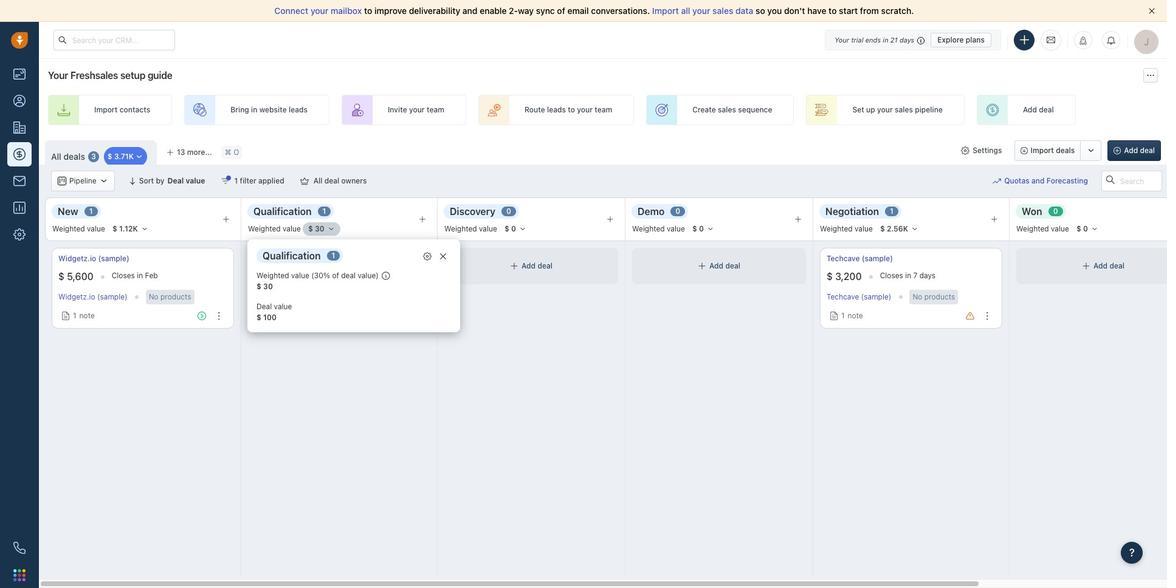 Task type: locate. For each thing, give the bounding box(es) containing it.
Search field
[[1102, 171, 1163, 192]]

container_wx8msf4aqz5i3rn1 image inside $ 3.71k button
[[135, 153, 144, 161]]

website
[[260, 105, 287, 115]]

1 weighted value from the left
[[52, 225, 105, 234]]

days right 7
[[920, 271, 936, 280]]

your right all
[[693, 5, 711, 16]]

2 horizontal spatial $ 0 button
[[1072, 223, 1105, 236]]

note down $ 100
[[276, 311, 291, 321]]

(sample)
[[98, 254, 129, 263], [289, 254, 320, 263], [862, 254, 893, 263], [97, 293, 128, 302], [289, 293, 319, 302], [862, 293, 892, 302]]

acme inc (sample) link
[[255, 254, 320, 264]]

weighted value down won
[[1017, 225, 1070, 234]]

$ 2.56k
[[881, 224, 909, 234]]

1 vertical spatial deal
[[257, 302, 272, 311]]

all up pipeline popup button
[[51, 151, 61, 162]]

0 horizontal spatial team
[[427, 105, 445, 115]]

deal right "by"
[[168, 176, 184, 186]]

1 horizontal spatial and
[[1032, 177, 1045, 186]]

2 horizontal spatial note
[[848, 311, 864, 321]]

$ 0 button for demo
[[687, 223, 720, 236]]

100 inside deal value $ 100
[[263, 313, 277, 322]]

1 vertical spatial import
[[94, 105, 118, 115]]

0 vertical spatial $ 30
[[308, 224, 325, 234]]

0 vertical spatial acme inc (sample)
[[255, 254, 320, 263]]

2 techcave (sample) link from the top
[[827, 293, 892, 302]]

1 down $ 100
[[269, 311, 273, 321]]

weighted down "discovery"
[[445, 225, 477, 234]]

2 $ 0 button from the left
[[687, 223, 720, 236]]

scratch.
[[882, 5, 915, 16]]

import deals
[[1031, 146, 1075, 155]]

1 inside button
[[234, 176, 238, 186]]

add deal
[[1024, 105, 1055, 115], [1125, 146, 1156, 155], [522, 262, 553, 271], [710, 262, 741, 271], [1094, 262, 1125, 271]]

0 vertical spatial 100
[[263, 271, 280, 282]]

1 techcave (sample) from the top
[[827, 254, 893, 263]]

0 vertical spatial techcave (sample) link
[[827, 254, 893, 264]]

1 closes from the left
[[112, 271, 135, 280]]

2 closes from the left
[[298, 271, 322, 280]]

5 weighted value from the left
[[821, 225, 873, 234]]

qualification down applied
[[254, 206, 312, 217]]

5,600
[[67, 271, 93, 282]]

1 vertical spatial techcave
[[827, 293, 860, 302]]

route leads to your team
[[525, 105, 613, 115]]

invite your team link
[[342, 95, 466, 125]]

0 horizontal spatial no
[[149, 293, 159, 302]]

1 no products from the left
[[149, 293, 191, 302]]

30 inside button
[[315, 224, 325, 234]]

30 up deal value $ 100
[[263, 282, 273, 291]]

2 horizontal spatial import
[[1031, 146, 1055, 155]]

weighted up 'acme inc (sample)' link
[[248, 225, 281, 234]]

1 note for $ 3,200
[[842, 311, 864, 321]]

deals
[[1057, 146, 1075, 155], [64, 151, 85, 162]]

import deals button
[[1015, 141, 1082, 161]]

(sample) up weighted value (30% of deal value)
[[289, 254, 320, 263]]

value inside deal value $ 100
[[274, 302, 292, 311]]

acme up $ 100
[[255, 254, 275, 263]]

closes down 'acme inc (sample)' link
[[298, 271, 322, 280]]

in for new
[[137, 271, 143, 280]]

widgetz.io up the $ 5,600 at left top
[[58, 254, 96, 263]]

1 horizontal spatial $ 30
[[308, 224, 325, 234]]

sequence
[[739, 105, 773, 115]]

weighted down won
[[1017, 225, 1050, 234]]

import contacts
[[94, 105, 150, 115]]

products
[[161, 293, 191, 302], [925, 293, 956, 302]]

sales right create
[[718, 105, 737, 115]]

to
[[364, 5, 372, 16], [829, 5, 837, 16], [568, 105, 575, 115]]

1 horizontal spatial team
[[595, 105, 613, 115]]

deal value $ 100
[[257, 302, 292, 322]]

widgetz.io (sample) link down 5,600
[[58, 293, 128, 302]]

100 down $ 100
[[263, 313, 277, 322]]

techcave down $ 3,200
[[827, 293, 860, 302]]

add
[[1024, 105, 1038, 115], [1125, 146, 1139, 155], [522, 262, 536, 271], [710, 262, 724, 271], [1094, 262, 1108, 271]]

no down the feb on the left of the page
[[149, 293, 159, 302]]

by
[[156, 176, 165, 186]]

$ 30
[[308, 224, 325, 234], [257, 282, 273, 291]]

2 leads from the left
[[547, 105, 566, 115]]

1 vertical spatial qualification
[[263, 250, 321, 261]]

0 vertical spatial your
[[835, 36, 850, 43]]

3 weighted value from the left
[[445, 225, 497, 234]]

weighted value down new
[[52, 225, 105, 234]]

container_wx8msf4aqz5i3rn1 image inside pipeline popup button
[[100, 177, 108, 186]]

to right mailbox
[[364, 5, 372, 16]]

don't
[[785, 5, 806, 16]]

days right the '21'
[[900, 36, 915, 43]]

1 vertical spatial inc
[[276, 293, 287, 302]]

freshworks switcher image
[[13, 570, 26, 582]]

of inside qualification dialog
[[332, 271, 339, 280]]

bring in website leads
[[231, 105, 308, 115]]

3 closes from the left
[[881, 271, 904, 280]]

techcave (sample) down 3,200
[[827, 293, 892, 302]]

$ 1.12k button
[[107, 223, 154, 236]]

1 vertical spatial techcave (sample) link
[[827, 293, 892, 302]]

1 left filter at the top of the page
[[234, 176, 238, 186]]

container_wx8msf4aqz5i3rn1 image
[[962, 147, 970, 155], [135, 153, 144, 161], [58, 177, 66, 186], [300, 177, 309, 186], [993, 177, 1002, 186], [423, 252, 432, 261], [439, 252, 448, 261], [61, 312, 70, 321]]

widgetz.io (sample) link up 5,600
[[58, 254, 129, 264]]

0 vertical spatial import
[[653, 5, 679, 16]]

deal inside button
[[325, 176, 340, 186]]

1 horizontal spatial import
[[653, 5, 679, 16]]

100 down 'acme inc (sample)' link
[[263, 271, 280, 282]]

acme inc (sample) up deal value $ 100
[[255, 293, 319, 302]]

no products down the feb on the left of the page
[[149, 293, 191, 302]]

your right invite
[[409, 105, 425, 115]]

1 horizontal spatial products
[[925, 293, 956, 302]]

1 no from the left
[[149, 293, 159, 302]]

closes left 7
[[881, 271, 904, 280]]

0 horizontal spatial of
[[332, 271, 339, 280]]

2 widgetz.io (sample) link from the top
[[58, 293, 128, 302]]

3
[[91, 152, 96, 161]]

1 vertical spatial techcave (sample)
[[827, 293, 892, 302]]

0 horizontal spatial note
[[79, 311, 95, 321]]

1 vertical spatial acme inc (sample)
[[255, 293, 319, 302]]

1 down $ 3,200
[[842, 311, 845, 321]]

1 $ 0 button from the left
[[499, 223, 532, 236]]

mailbox
[[331, 5, 362, 16]]

0 horizontal spatial your
[[48, 70, 68, 81]]

all left owners
[[314, 176, 323, 186]]

$ 30 up 'acme inc (sample)' link
[[308, 224, 325, 234]]

0 vertical spatial 30
[[315, 224, 325, 234]]

0 horizontal spatial all
[[51, 151, 61, 162]]

create
[[693, 105, 716, 115]]

acme inc (sample) up $ 100
[[255, 254, 320, 263]]

2 horizontal spatial 1 note
[[842, 311, 864, 321]]

deal down $ 100
[[257, 302, 272, 311]]

Search your CRM... text field
[[54, 30, 175, 50]]

1 widgetz.io (sample) link from the top
[[58, 254, 129, 264]]

2 no from the left
[[913, 293, 923, 302]]

weighted down new
[[52, 225, 85, 234]]

1 horizontal spatial no products
[[913, 293, 956, 302]]

0 vertical spatial inc
[[277, 254, 287, 263]]

1 horizontal spatial no
[[913, 293, 923, 302]]

1 horizontal spatial deal
[[257, 302, 272, 311]]

1 products from the left
[[161, 293, 191, 302]]

widgetz.io (sample) link
[[58, 254, 129, 264], [58, 293, 128, 302]]

all deals 3
[[51, 151, 96, 162]]

0 vertical spatial days
[[900, 36, 915, 43]]

add deal button
[[1108, 141, 1162, 161]]

0 horizontal spatial leads
[[289, 105, 308, 115]]

0 vertical spatial techcave
[[827, 254, 860, 263]]

to right route
[[568, 105, 575, 115]]

2 vertical spatial import
[[1031, 146, 1055, 155]]

weighted for won
[[1017, 225, 1050, 234]]

acme
[[255, 254, 275, 263], [255, 293, 274, 302]]

3 note from the left
[[848, 311, 864, 321]]

1 vertical spatial days
[[920, 271, 936, 280]]

have
[[808, 5, 827, 16]]

and
[[463, 5, 478, 16], [1032, 177, 1045, 186]]

techcave (sample) link up 3,200
[[827, 254, 893, 264]]

1 vertical spatial widgetz.io (sample) link
[[58, 293, 128, 302]]

weighted value down demo
[[633, 225, 685, 234]]

deal
[[168, 176, 184, 186], [257, 302, 272, 311]]

1 right new
[[89, 207, 93, 216]]

no for $ 3,200
[[913, 293, 923, 302]]

6 weighted value from the left
[[1017, 225, 1070, 234]]

days
[[900, 36, 915, 43], [920, 271, 936, 280]]

qualification
[[254, 206, 312, 217], [263, 250, 321, 261]]

0 vertical spatial all
[[51, 151, 61, 162]]

explore plans link
[[931, 33, 992, 47]]

weighted value down "discovery"
[[445, 225, 497, 234]]

2 $ 0 from the left
[[693, 224, 704, 234]]

close image
[[1150, 8, 1156, 14]]

1 widgetz.io (sample) from the top
[[58, 254, 129, 263]]

add inside 'button'
[[1125, 146, 1139, 155]]

no for $ 5,600
[[149, 293, 159, 302]]

discovery
[[450, 206, 496, 217]]

1 horizontal spatial note
[[276, 311, 291, 321]]

all
[[681, 5, 691, 16]]

2 no products from the left
[[913, 293, 956, 302]]

3 $ 0 from the left
[[1077, 224, 1089, 234]]

and left the enable
[[463, 5, 478, 16]]

import deals group
[[1015, 141, 1102, 161]]

1 horizontal spatial $ 0 button
[[687, 223, 720, 236]]

1 filter applied button
[[213, 171, 292, 192]]

deals for all
[[64, 151, 85, 162]]

0 vertical spatial and
[[463, 5, 478, 16]]

of right sync
[[557, 5, 566, 16]]

your left freshsales
[[48, 70, 68, 81]]

1 vertical spatial your
[[48, 70, 68, 81]]

1 horizontal spatial 30
[[315, 224, 325, 234]]

1 techcave (sample) link from the top
[[827, 254, 893, 264]]

weighted down demo
[[633, 225, 665, 234]]

0 horizontal spatial 1 note
[[73, 311, 95, 321]]

1 horizontal spatial closes
[[298, 271, 322, 280]]

0 horizontal spatial $ 30
[[257, 282, 273, 291]]

contacts
[[120, 105, 150, 115]]

1 horizontal spatial your
[[835, 36, 850, 43]]

1 horizontal spatial leads
[[547, 105, 566, 115]]

techcave up $ 3,200
[[827, 254, 860, 263]]

your right route
[[577, 105, 593, 115]]

in left 7
[[906, 271, 912, 280]]

weighted value up 'acme inc (sample)' link
[[248, 225, 301, 234]]

no down 7
[[913, 293, 923, 302]]

container_wx8msf4aqz5i3rn1 image inside settings popup button
[[962, 147, 970, 155]]

leads
[[289, 105, 308, 115], [547, 105, 566, 115]]

no products down 7
[[913, 293, 956, 302]]

2 techcave (sample) from the top
[[827, 293, 892, 302]]

$ 1.12k
[[112, 224, 138, 234]]

1 vertical spatial $ 30
[[257, 282, 273, 291]]

send email image
[[1047, 35, 1056, 45]]

1 100 from the top
[[263, 271, 280, 282]]

qualification inside qualification dialog
[[263, 250, 321, 261]]

$ 30 button
[[303, 223, 340, 236]]

import inside button
[[1031, 146, 1055, 155]]

2 weighted value from the left
[[248, 225, 301, 234]]

0 horizontal spatial closes
[[112, 271, 135, 280]]

(sample) up closes in feb at the left top of page
[[98, 254, 129, 263]]

import
[[653, 5, 679, 16], [94, 105, 118, 115], [1031, 146, 1055, 155]]

(sample) down 3,200
[[862, 293, 892, 302]]

0 horizontal spatial days
[[900, 36, 915, 43]]

deals up forecasting
[[1057, 146, 1075, 155]]

your left mailbox
[[311, 5, 329, 16]]

techcave
[[827, 254, 860, 263], [827, 293, 860, 302]]

0 vertical spatial deal
[[168, 176, 184, 186]]

0 vertical spatial techcave (sample)
[[827, 254, 893, 263]]

1.12k
[[119, 224, 138, 234]]

weighted value for negotiation
[[821, 225, 873, 234]]

1 note
[[73, 311, 95, 321], [269, 311, 291, 321], [842, 311, 864, 321]]

widgetz.io (sample) down 5,600
[[58, 293, 128, 302]]

products for $ 3,200
[[925, 293, 956, 302]]

1 up $ 30 button on the left top
[[323, 207, 326, 216]]

explore plans
[[938, 35, 985, 44]]

pipeline
[[69, 177, 96, 186]]

1 vertical spatial and
[[1032, 177, 1045, 186]]

deals inside button
[[1057, 146, 1075, 155]]

freshsales
[[70, 70, 118, 81]]

techcave (sample) link down 3,200
[[827, 293, 892, 302]]

import left all
[[653, 5, 679, 16]]

1 vertical spatial of
[[332, 271, 339, 280]]

2 horizontal spatial closes
[[881, 271, 904, 280]]

inc up deal value $ 100
[[276, 293, 287, 302]]

30
[[315, 224, 325, 234], [263, 282, 273, 291]]

1 note down 5,600
[[73, 311, 95, 321]]

1 note from the left
[[79, 311, 95, 321]]

note down 3,200
[[848, 311, 864, 321]]

widgetz.io down the $ 5,600 at left top
[[58, 293, 95, 302]]

deals left 3
[[64, 151, 85, 162]]

0 horizontal spatial $ 0
[[505, 224, 516, 234]]

1 vertical spatial widgetz.io
[[58, 293, 95, 302]]

1 horizontal spatial days
[[920, 271, 936, 280]]

0 vertical spatial widgetz.io (sample)
[[58, 254, 129, 263]]

0 vertical spatial qualification
[[254, 206, 312, 217]]

2 acme from the top
[[255, 293, 274, 302]]

inc
[[277, 254, 287, 263], [276, 293, 287, 302]]

widgetz.io (sample) up 5,600
[[58, 254, 129, 263]]

value for discovery
[[479, 225, 497, 234]]

techcave (sample) up 3,200
[[827, 254, 893, 263]]

$
[[107, 152, 112, 161], [112, 224, 117, 234], [308, 224, 313, 234], [505, 224, 510, 234], [693, 224, 698, 234], [881, 224, 885, 234], [1077, 224, 1082, 234], [58, 271, 64, 282], [255, 271, 261, 282], [827, 271, 833, 282], [257, 282, 261, 291], [257, 313, 261, 322]]

in right bring
[[251, 105, 258, 115]]

start
[[839, 5, 858, 16]]

note down 5,600
[[79, 311, 95, 321]]

(sample) down closes in feb at the left top of page
[[97, 293, 128, 302]]

weighted down 'acme inc (sample)' link
[[257, 271, 289, 280]]

21
[[891, 36, 898, 43]]

2 horizontal spatial $ 0
[[1077, 224, 1089, 234]]

and right 'quotas'
[[1032, 177, 1045, 186]]

2 products from the left
[[925, 293, 956, 302]]

deal inside 'button'
[[1141, 146, 1156, 155]]

acme up deal value $ 100
[[255, 293, 274, 302]]

0 horizontal spatial 30
[[263, 282, 273, 291]]

weighted value for discovery
[[445, 225, 497, 234]]

widgetz.io
[[58, 254, 96, 263], [58, 293, 95, 302]]

1 up dec
[[332, 251, 335, 261]]

1 vertical spatial 30
[[263, 282, 273, 291]]

your
[[311, 5, 329, 16], [693, 5, 711, 16], [409, 105, 425, 115], [577, 105, 593, 115], [878, 105, 893, 115]]

of right (30%
[[332, 271, 339, 280]]

deals for import
[[1057, 146, 1075, 155]]

1 horizontal spatial $ 0
[[693, 224, 704, 234]]

1 horizontal spatial all
[[314, 176, 323, 186]]

weighted value for qualification
[[248, 225, 301, 234]]

value
[[186, 176, 205, 186], [87, 225, 105, 234], [283, 225, 301, 234], [479, 225, 497, 234], [667, 225, 685, 234], [855, 225, 873, 234], [1052, 225, 1070, 234], [291, 271, 310, 280], [274, 302, 292, 311]]

1 1 note from the left
[[73, 311, 95, 321]]

1 horizontal spatial of
[[557, 5, 566, 16]]

in for qualification
[[324, 271, 330, 280]]

1 horizontal spatial 1 note
[[269, 311, 291, 321]]

all for deal
[[314, 176, 323, 186]]

in left the feb on the left of the page
[[137, 271, 143, 280]]

$ 3.71k button
[[104, 147, 147, 167]]

closes left the feb on the left of the page
[[112, 271, 135, 280]]

0 horizontal spatial import
[[94, 105, 118, 115]]

0 horizontal spatial $ 0 button
[[499, 223, 532, 236]]

1 note for $ 5,600
[[73, 311, 95, 321]]

container_wx8msf4aqz5i3rn1 image inside all deal owners button
[[300, 177, 309, 186]]

weighted down negotiation
[[821, 225, 853, 234]]

weighted value for new
[[52, 225, 105, 234]]

1 $ 0 from the left
[[505, 224, 516, 234]]

1 vertical spatial all
[[314, 176, 323, 186]]

connect
[[275, 5, 309, 16]]

closes for $ 3,200
[[881, 271, 904, 280]]

applied
[[259, 176, 284, 186]]

1 horizontal spatial deals
[[1057, 146, 1075, 155]]

all inside button
[[314, 176, 323, 186]]

container_wx8msf4aqz5i3rn1 image inside 1 filter applied button
[[221, 177, 230, 186]]

1 vertical spatial acme
[[255, 293, 274, 302]]

1 inside qualification dialog
[[332, 251, 335, 261]]

bring
[[231, 105, 249, 115]]

100
[[263, 271, 280, 282], [263, 313, 277, 322]]

all deal owners button
[[292, 171, 375, 192]]

weighted value down negotiation
[[821, 225, 873, 234]]

2 100 from the top
[[263, 313, 277, 322]]

import up the quotas and forecasting
[[1031, 146, 1055, 155]]

from
[[861, 5, 880, 16]]

1 vertical spatial widgetz.io (sample)
[[58, 293, 128, 302]]

4 weighted value from the left
[[633, 225, 685, 234]]

1 leads from the left
[[289, 105, 308, 115]]

value for won
[[1052, 225, 1070, 234]]

0 vertical spatial widgetz.io
[[58, 254, 96, 263]]

all deal owners
[[314, 176, 367, 186]]

your left trial
[[835, 36, 850, 43]]

$ 30 up deal value $ 100
[[257, 282, 273, 291]]

0 horizontal spatial deals
[[64, 151, 85, 162]]

qualification up $ 100
[[263, 250, 321, 261]]

inc up $ 100
[[277, 254, 287, 263]]

leads right route
[[547, 105, 566, 115]]

3 $ 0 button from the left
[[1072, 223, 1105, 236]]

1 team from the left
[[427, 105, 445, 115]]

0 vertical spatial of
[[557, 5, 566, 16]]

1 note down 3,200
[[842, 311, 864, 321]]

weighted value
[[52, 225, 105, 234], [248, 225, 301, 234], [445, 225, 497, 234], [633, 225, 685, 234], [821, 225, 873, 234], [1017, 225, 1070, 234]]

2 techcave from the top
[[827, 293, 860, 302]]

import for import contacts
[[94, 105, 118, 115]]

your trial ends in 21 days
[[835, 36, 915, 43]]

route
[[525, 105, 545, 115]]

0 horizontal spatial products
[[161, 293, 191, 302]]

no products for $ 5,600
[[149, 293, 191, 302]]

container_wx8msf4aqz5i3rn1 image
[[100, 177, 108, 186], [221, 177, 230, 186], [510, 262, 519, 271], [698, 262, 707, 271], [1083, 262, 1091, 271], [382, 272, 390, 280], [258, 312, 266, 321], [830, 312, 839, 321]]

note for $ 5,600
[[79, 311, 95, 321]]

0 horizontal spatial no products
[[149, 293, 191, 302]]

0 vertical spatial widgetz.io (sample) link
[[58, 254, 129, 264]]

in for negotiation
[[906, 271, 912, 280]]

to left the "start"
[[829, 5, 837, 16]]

no products
[[149, 293, 191, 302], [913, 293, 956, 302]]

3 1 note from the left
[[842, 311, 864, 321]]

30 up 'acme inc (sample)' link
[[315, 224, 325, 234]]

(sample) down $ 2.56k
[[862, 254, 893, 263]]

inc inside 'acme inc (sample)' link
[[277, 254, 287, 263]]

your freshsales setup guide
[[48, 70, 172, 81]]

import left contacts
[[94, 105, 118, 115]]

in left dec
[[324, 271, 330, 280]]

1 inc from the top
[[277, 254, 287, 263]]

1 vertical spatial 100
[[263, 313, 277, 322]]

1 note down $ 100
[[269, 311, 291, 321]]

0 vertical spatial acme
[[255, 254, 275, 263]]



Task type: describe. For each thing, give the bounding box(es) containing it.
1 up $ 2.56k
[[891, 207, 894, 216]]

leads inside "link"
[[289, 105, 308, 115]]

plans
[[966, 35, 985, 44]]

you
[[768, 5, 782, 16]]

invite your team
[[388, 105, 445, 115]]

more...
[[187, 148, 212, 157]]

in inside "link"
[[251, 105, 258, 115]]

sort by deal value
[[139, 176, 205, 186]]

closes in dec
[[298, 271, 345, 280]]

set up your sales pipeline link
[[807, 95, 965, 125]]

connect your mailbox link
[[275, 5, 364, 16]]

$ 2.56k button
[[875, 223, 925, 236]]

products for $ 5,600
[[161, 293, 191, 302]]

value)
[[358, 271, 379, 280]]

2 inc from the top
[[276, 293, 287, 302]]

1 acme from the top
[[255, 254, 275, 263]]

settings
[[973, 146, 1003, 155]]

1 techcave from the top
[[827, 254, 860, 263]]

create sales sequence link
[[647, 95, 795, 125]]

container_wx8msf4aqz5i3rn1 image inside pipeline popup button
[[58, 177, 66, 186]]

invite
[[388, 105, 407, 115]]

3,200
[[836, 271, 862, 282]]

quotas
[[1005, 177, 1030, 186]]

set
[[853, 105, 865, 115]]

improve
[[375, 5, 407, 16]]

won
[[1022, 206, 1043, 217]]

deal inside deal value $ 100
[[257, 302, 272, 311]]

note for $ 3,200
[[848, 311, 864, 321]]

email
[[568, 5, 589, 16]]

closes in 7 days
[[881, 271, 936, 280]]

$ 3.71k button
[[100, 147, 151, 167]]

phone image
[[13, 543, 26, 555]]

2 horizontal spatial to
[[829, 5, 837, 16]]

2 acme inc (sample) from the top
[[255, 293, 319, 302]]

enable
[[480, 5, 507, 16]]

13
[[177, 148, 185, 157]]

⌘ o
[[225, 148, 239, 157]]

forecasting
[[1047, 177, 1089, 186]]

all for deals
[[51, 151, 61, 162]]

in left the '21'
[[883, 36, 889, 43]]

1 widgetz.io from the top
[[58, 254, 96, 263]]

weighted value for demo
[[633, 225, 685, 234]]

closes for $ 100
[[298, 271, 322, 280]]

0 horizontal spatial and
[[463, 5, 478, 16]]

data
[[736, 5, 754, 16]]

import for import deals
[[1031, 146, 1055, 155]]

add deal link
[[977, 95, 1076, 125]]

0 horizontal spatial to
[[364, 5, 372, 16]]

closes for $ 5,600
[[112, 271, 135, 280]]

weighted inside qualification dialog
[[257, 271, 289, 280]]

$ 30 inside qualification dialog
[[257, 282, 273, 291]]

new
[[58, 206, 78, 217]]

way
[[518, 5, 534, 16]]

1 acme inc (sample) from the top
[[255, 254, 320, 263]]

value for qualification
[[283, 225, 301, 234]]

2 team from the left
[[595, 105, 613, 115]]

2.56k
[[887, 224, 909, 234]]

2 1 note from the left
[[269, 311, 291, 321]]

$ 30 inside $ 30 button
[[308, 224, 325, 234]]

and inside quotas and forecasting link
[[1032, 177, 1045, 186]]

feb
[[145, 271, 158, 280]]

$ 0 for demo
[[693, 224, 704, 234]]

demo
[[638, 206, 665, 217]]

settings button
[[956, 141, 1009, 161]]

1 filter applied
[[234, 176, 284, 186]]

$ 0 for discovery
[[505, 224, 516, 234]]

import all your sales data link
[[653, 5, 756, 16]]

$ 100
[[255, 271, 280, 282]]

30 inside qualification dialog
[[263, 282, 273, 291]]

negotiation
[[826, 206, 880, 217]]

your right up
[[878, 105, 893, 115]]

0 horizontal spatial deal
[[168, 176, 184, 186]]

weighted for negotiation
[[821, 225, 853, 234]]

$ 3,200
[[827, 271, 862, 282]]

pipeline button
[[51, 171, 115, 192]]

weighted for new
[[52, 225, 85, 234]]

container_wx8msf4aqz5i3rn1 image inside quotas and forecasting link
[[993, 177, 1002, 186]]

so
[[756, 5, 766, 16]]

1 horizontal spatial to
[[568, 105, 575, 115]]

value for negotiation
[[855, 225, 873, 234]]

1 down the $ 5,600 at left top
[[73, 311, 76, 321]]

weighted for demo
[[633, 225, 665, 234]]

(sample) down weighted value (30% of deal value)
[[289, 293, 319, 302]]

2 note from the left
[[276, 311, 291, 321]]

your for your freshsales setup guide
[[48, 70, 68, 81]]

route leads to your team link
[[479, 95, 635, 125]]

quotas and forecasting link
[[993, 171, 1101, 192]]

$ inside dropdown button
[[107, 152, 112, 161]]

container_wx8msf4aqz5i3rn1 image inside qualification dialog
[[382, 272, 390, 280]]

3.71k
[[114, 152, 134, 161]]

(30%
[[312, 271, 330, 280]]

$ 0 for won
[[1077, 224, 1089, 234]]

sort
[[139, 176, 154, 186]]

weighted for discovery
[[445, 225, 477, 234]]

closes in feb
[[112, 271, 158, 280]]

trial
[[852, 36, 864, 43]]

sales left pipeline
[[895, 105, 914, 115]]

your for your trial ends in 21 days
[[835, 36, 850, 43]]

quotas and forecasting
[[1005, 177, 1089, 186]]

$ 0 button for won
[[1072, 223, 1105, 236]]

ends
[[866, 36, 881, 43]]

bring in website leads link
[[184, 95, 330, 125]]

qualification dialog
[[248, 240, 460, 333]]

phone element
[[7, 536, 32, 561]]

import contacts link
[[48, 95, 172, 125]]

deal inside qualification dialog
[[341, 271, 356, 280]]

⌘
[[225, 148, 232, 157]]

o
[[234, 148, 239, 157]]

sales left data
[[713, 5, 734, 16]]

set up your sales pipeline
[[853, 105, 943, 115]]

$ 0 button for discovery
[[499, 223, 532, 236]]

$ 5,600
[[58, 271, 93, 282]]

what's new image
[[1080, 36, 1088, 45]]

add deal inside 'button'
[[1125, 146, 1156, 155]]

no products for $ 3,200
[[913, 293, 956, 302]]

up
[[867, 105, 876, 115]]

2 widgetz.io from the top
[[58, 293, 95, 302]]

2 widgetz.io (sample) from the top
[[58, 293, 128, 302]]

guide
[[148, 70, 172, 81]]

weighted value (30% of deal value)
[[257, 271, 379, 280]]

filter
[[240, 176, 257, 186]]

create sales sequence
[[693, 105, 773, 115]]

$ inside deal value $ 100
[[257, 313, 261, 322]]

value for demo
[[667, 225, 685, 234]]

2-
[[509, 5, 518, 16]]

deliverability
[[409, 5, 461, 16]]

weighted value for won
[[1017, 225, 1070, 234]]

7
[[914, 271, 918, 280]]

13 more... button
[[160, 144, 219, 161]]

conversations.
[[591, 5, 650, 16]]

dec
[[332, 271, 345, 280]]

value for new
[[87, 225, 105, 234]]

$ 3.71k
[[107, 152, 134, 161]]

13 more...
[[177, 148, 212, 157]]

weighted for qualification
[[248, 225, 281, 234]]



Task type: vqa. For each thing, say whether or not it's contained in the screenshot.
bottommost the Acme
yes



